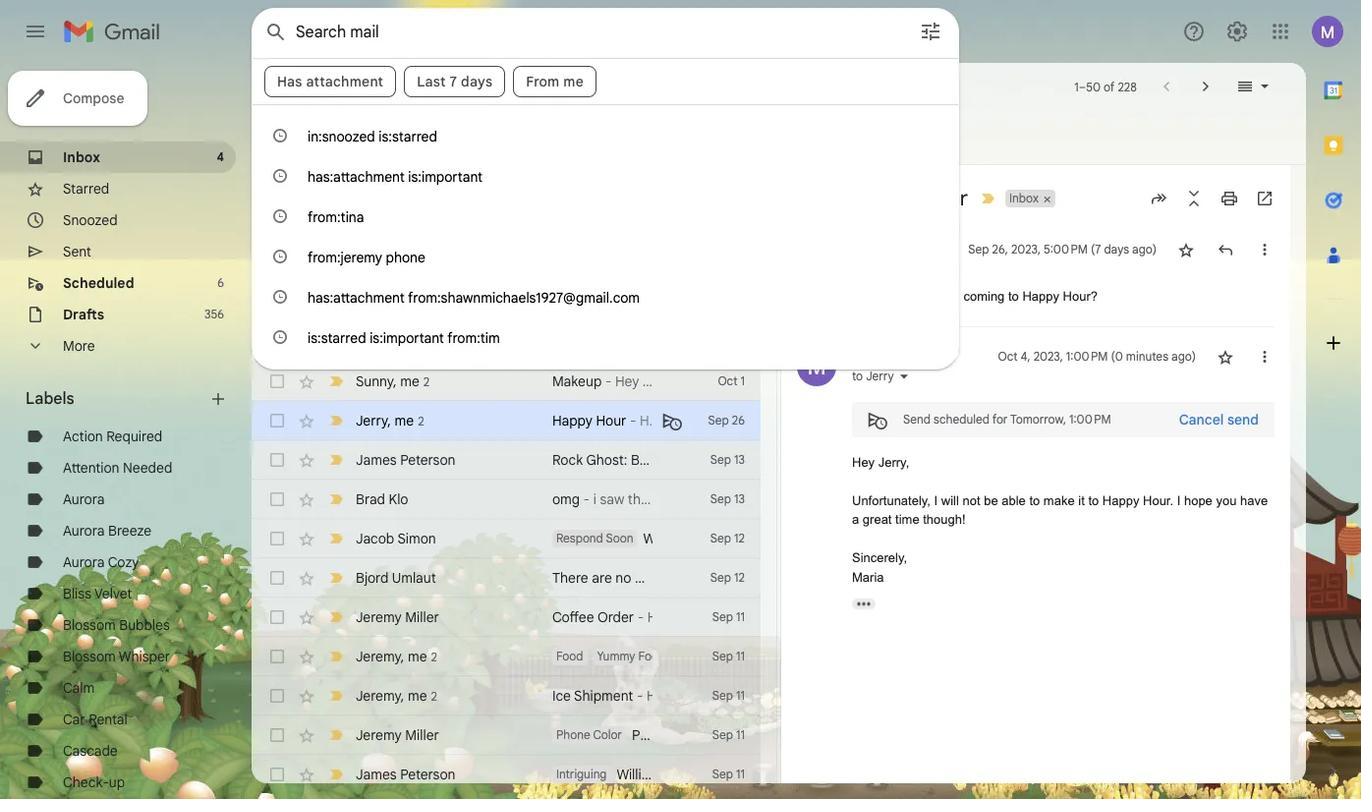 Task type: locate. For each thing, give the bounding box(es) containing it.
0 vertical spatial bjord umlaut
[[356, 215, 436, 233]]

0 vertical spatial 13
[[734, 452, 745, 467]]

2 miller from the top
[[405, 726, 439, 744]]

umlaut for ninth the important according to google magic. switch from the top of the happy hour main content
[[392, 569, 436, 587]]

1 vertical spatial blossom
[[63, 648, 116, 666]]

inbox inside button
[[1010, 191, 1039, 205]]

12
[[734, 531, 745, 546], [734, 570, 745, 585]]

respond soon work
[[556, 530, 675, 548]]

2 vertical spatial jerry
[[356, 411, 388, 429]]

5 sep 11 from the top
[[713, 767, 745, 782]]

1 horizontal spatial you
[[1216, 493, 1237, 508]]

jeremy
[[356, 609, 402, 626], [356, 647, 401, 665], [356, 687, 401, 704], [356, 726, 402, 744]]

is:important for is:starred
[[370, 329, 444, 347]]

hour up leftfielder
[[920, 185, 968, 211]]

0 vertical spatial sep 13
[[711, 452, 745, 467]]

hour
[[920, 185, 968, 211], [596, 412, 627, 430]]

2 sep 12 from the top
[[711, 570, 745, 585]]

not starred image right (7
[[1177, 240, 1196, 260]]

10 important according to google magic. switch from the top
[[326, 608, 346, 627]]

1 vertical spatial jeremy , me 2
[[356, 687, 437, 704]]

1 miller from the top
[[405, 609, 439, 626]]

2 row from the top
[[252, 362, 761, 401]]

food
[[556, 649, 584, 664], [639, 649, 666, 664]]

5 11 from the top
[[736, 767, 745, 782]]

simon
[[398, 530, 436, 548]]

jeremy miller for phone
[[356, 726, 439, 744]]

there are no bad suggestions... link
[[552, 568, 749, 588]]

leftfielder
[[892, 241, 962, 259]]

3 sep 11 from the top
[[713, 688, 745, 703]]

from:tina
[[308, 208, 364, 226]]

hope
[[1184, 493, 1213, 508]]

me for third row from the bottom of the happy hour main content
[[408, 687, 427, 704]]

4 sep 11 from the top
[[713, 727, 745, 742]]

list
[[782, 220, 1275, 639]]

from:tim
[[447, 329, 500, 347]]

to
[[1009, 289, 1019, 304], [852, 368, 863, 383], [1030, 493, 1040, 508], [1089, 493, 1099, 508]]

0 vertical spatial hour
[[920, 185, 968, 211]]

3 11 from the top
[[736, 688, 745, 703]]

food down the coffee
[[556, 649, 584, 664]]

0 vertical spatial is:starred
[[379, 128, 437, 145]]

is:important right the anna
[[408, 168, 483, 186]]

maria inside sincerely, maria
[[852, 570, 884, 584]]

me
[[564, 73, 584, 90], [404, 293, 423, 311], [400, 372, 420, 390], [395, 411, 414, 429], [408, 647, 427, 665], [408, 687, 427, 704]]

required
[[106, 428, 162, 445]]

jacob simon
[[356, 530, 436, 548]]

0 vertical spatial not starred image
[[1177, 240, 1196, 260]]

show details image
[[898, 370, 910, 382]]

0 vertical spatial jeremy , me 2
[[356, 647, 437, 665]]

umlaut up james , me , bjord 3
[[392, 255, 436, 272]]

12 up suggestions...
[[734, 531, 745, 546]]

2 bjord umlaut from the top
[[356, 255, 436, 272]]

sep 11 for ice shipment -
[[713, 688, 745, 703]]

aurora cozy link
[[63, 553, 139, 571]]

intriguing
[[556, 767, 607, 782]]

sep 12 right bad
[[711, 570, 745, 585]]

me for 4th row from the bottom of the happy hour main content
[[408, 647, 427, 665]]

important according to google magic. switch
[[326, 175, 346, 195], [326, 254, 346, 273], [326, 332, 346, 352], [326, 372, 346, 391], [326, 411, 346, 431], [326, 450, 346, 470], [326, 490, 346, 509], [326, 529, 346, 549], [326, 568, 346, 588], [326, 608, 346, 627]]

3 aurora from the top
[[63, 553, 105, 571]]

elroy schwartz: american comedy and television writer.
[[552, 294, 896, 312]]

1 sep 12 from the top
[[711, 531, 745, 546]]

happy left hour?
[[1023, 289, 1060, 304]]

1 vertical spatial umlaut
[[392, 255, 436, 272]]

7 row from the top
[[252, 558, 761, 598]]

1 horizontal spatial days
[[1104, 242, 1130, 257]]

days
[[461, 73, 493, 90], [1104, 242, 1130, 257]]

days right 7 at the top of the page
[[461, 73, 493, 90]]

, for third row from the bottom of the happy hour main content
[[401, 687, 404, 704]]

0 vertical spatial james peterson
[[356, 451, 456, 469]]

happy left 'hour.'
[[1103, 493, 1140, 508]]

compose
[[63, 89, 124, 107]]

list containing jerry leftfielder
[[782, 220, 1275, 639]]

1 horizontal spatial not starred image
[[1216, 347, 1236, 366]]

aurora cozy
[[63, 553, 139, 571]]

1 vertical spatial hour
[[596, 412, 627, 430]]

has:attachment from:shawnmichaels1927@gmail.com
[[308, 289, 640, 307]]

inbox up starred
[[63, 148, 100, 166]]

row containing sunny
[[252, 362, 761, 401]]

williams
[[893, 348, 949, 365]]

aurora down "attention" at the bottom left
[[63, 491, 105, 508]]

promotions image
[[516, 128, 536, 147]]

0 vertical spatial days
[[461, 73, 493, 90]]

oct inside cell
[[998, 348, 1018, 363]]

0 vertical spatial are
[[918, 289, 936, 304]]

days right (7
[[1104, 242, 1130, 257]]

6 important according to google magic. switch from the top
[[326, 450, 346, 470]]

2 11 from the top
[[736, 649, 745, 664]]

i left the will in the bottom of the page
[[934, 493, 938, 508]]

1 vertical spatial miller
[[405, 726, 439, 744]]

respond
[[556, 531, 603, 546]]

makeup
[[552, 373, 602, 390]]

bjord umlaut up phone
[[356, 215, 436, 233]]

send
[[1228, 410, 1259, 428]]

calm link
[[63, 679, 95, 697]]

is:important down james , me , bjord 3
[[370, 329, 444, 347]]

happy up the jerry leftfielder
[[852, 185, 915, 211]]

3 important according to google magic. switch from the top
[[326, 332, 346, 352]]

1 vertical spatial 12
[[734, 570, 745, 585]]

1 vertical spatial oct
[[718, 374, 738, 388]]

1 bjord umlaut row from the top
[[252, 204, 761, 244]]

jacob
[[356, 530, 394, 548]]

phone left color
[[556, 727, 591, 742]]

0 vertical spatial maria
[[852, 348, 890, 365]]

2 vertical spatial umlaut
[[392, 569, 436, 587]]

umlaut for important mainly because it was sent directly to you. switch
[[392, 215, 436, 233]]

1 horizontal spatial inbox
[[1010, 191, 1039, 205]]

0 vertical spatial james
[[356, 293, 397, 311]]

1 vertical spatial 2023,
[[1034, 348, 1063, 363]]

None search field
[[252, 8, 959, 370]]

comedy
[[715, 294, 765, 312]]

report spam image
[[370, 77, 389, 96]]

archive image
[[326, 77, 346, 96]]

0 horizontal spatial not starred image
[[1177, 240, 1196, 260]]

6
[[217, 275, 224, 290]]

1 vertical spatial has:attachment
[[308, 289, 405, 307]]

row containing jerry
[[252, 401, 761, 440]]

ice shipment -
[[552, 687, 647, 705]]

hour up ghost:
[[596, 412, 627, 430]]

ago) left not starred checkbox
[[1133, 242, 1157, 257]]

1 vertical spatial 13
[[734, 492, 745, 506]]

you inside unfortunately, i will not be able to make it to happy hour. i hope you have a great time though!
[[1216, 493, 1237, 508]]

0 vertical spatial has:attachment
[[308, 168, 405, 186]]

0 horizontal spatial hour
[[596, 412, 627, 430]]

hour?
[[1063, 289, 1098, 304]]

row containing jacob simon
[[252, 519, 761, 558]]

food right the "yummy"
[[639, 649, 666, 664]]

coffee order -
[[552, 609, 648, 626]]

intriguing williams?
[[556, 766, 675, 783]]

ago) inside cell
[[1172, 348, 1196, 363]]

2023, inside cell
[[1034, 348, 1063, 363]]

1 horizontal spatial hour
[[920, 185, 968, 211]]

1 horizontal spatial i
[[1177, 493, 1181, 508]]

0 vertical spatial miller
[[405, 609, 439, 626]]

1 i from the left
[[934, 493, 938, 508]]

1 vertical spatial are
[[592, 569, 612, 587]]

inbox inside labels navigation
[[63, 148, 100, 166]]

0 horizontal spatial is:starred
[[308, 329, 366, 347]]

is:starred down important mainly because you often read messages with this label. switch
[[308, 329, 366, 347]]

blossom
[[63, 616, 116, 634], [63, 648, 116, 666]]

search mail image
[[259, 15, 294, 50]]

0 vertical spatial inbox
[[63, 148, 100, 166]]

bjord umlaut up james , me , bjord 3
[[356, 255, 436, 272]]

3 row from the top
[[252, 401, 761, 440]]

2 for happy hour -
[[418, 413, 424, 428]]

1 blossom from the top
[[63, 616, 116, 634]]

jerry,
[[879, 455, 910, 469]]

row containing james
[[252, 283, 896, 322]]

is:starred up "has:attachment is:important"
[[379, 128, 437, 145]]

1 vertical spatial is:starred
[[308, 329, 366, 347]]

2023, right 4,
[[1034, 348, 1063, 363]]

2 umlaut from the top
[[392, 255, 436, 272]]

ago) for sep 26, 2023, 5:00 pm (7 days ago)
[[1133, 242, 1157, 257]]

, for row containing jerry
[[388, 411, 391, 429]]

to right able
[[1030, 493, 1040, 508]]

to left 'show details' icon
[[852, 368, 863, 383]]

it
[[1079, 493, 1085, 508]]

1 horizontal spatial ago)
[[1172, 348, 1196, 363]]

happy hour main content
[[252, 63, 1306, 799]]

be
[[984, 493, 998, 508]]

sep 12
[[711, 531, 745, 546], [711, 570, 745, 585]]

google row
[[252, 322, 761, 362]]

2 has:attachment from the top
[[308, 289, 405, 307]]

1 vertical spatial days
[[1104, 242, 1130, 257]]

1 vertical spatial peterson
[[400, 766, 456, 783]]

will
[[942, 493, 959, 508]]

oct 4, 2023, 1:00 pm (0 minutes ago) cell
[[998, 347, 1196, 366]]

2 vertical spatial james
[[356, 766, 397, 783]]

6 row from the top
[[252, 519, 761, 558]]

2 blossom from the top
[[63, 648, 116, 666]]

maria up to jerry
[[852, 348, 890, 365]]

- for order
[[638, 609, 644, 626]]

is:important
[[408, 168, 483, 186], [370, 329, 444, 347]]

2 for ice shipment -
[[431, 689, 437, 703]]

0 horizontal spatial 1
[[741, 374, 745, 388]]

is:important for has:attachment
[[408, 168, 483, 186]]

row
[[252, 283, 896, 322], [252, 362, 761, 401], [252, 401, 761, 440], [252, 440, 761, 480], [252, 480, 761, 519], [252, 519, 761, 558], [252, 558, 761, 598], [252, 598, 761, 637], [252, 637, 761, 676], [252, 676, 761, 716], [252, 716, 761, 755], [252, 755, 761, 794]]

snoozed
[[63, 211, 118, 229]]

- right omg
[[584, 491, 590, 508]]

2
[[424, 374, 430, 389], [418, 413, 424, 428], [431, 649, 437, 664], [431, 689, 437, 703]]

5 row from the top
[[252, 480, 761, 519]]

aurora up bliss
[[63, 553, 105, 571]]

2023, for 5:00 pm
[[1011, 242, 1041, 257]]

oct up the sep 26
[[718, 374, 738, 388]]

2 james from the top
[[356, 451, 397, 469]]

0 horizontal spatial food
[[556, 649, 584, 664]]

2 vertical spatial bjord umlaut
[[356, 569, 436, 587]]

0 horizontal spatial inbox
[[63, 148, 100, 166]]

jerry for jerry leftfielder
[[852, 241, 888, 259]]

are left no
[[592, 569, 612, 587]]

2 james peterson from the top
[[356, 766, 456, 783]]

- right order
[[638, 609, 644, 626]]

11 for coffee order -
[[736, 609, 745, 624]]

hey
[[852, 289, 875, 304], [852, 455, 875, 469]]

bad
[[635, 569, 659, 587]]

11
[[736, 609, 745, 624], [736, 649, 745, 664], [736, 688, 745, 703], [736, 727, 745, 742], [736, 767, 745, 782]]

0 vertical spatial jerry
[[852, 241, 888, 259]]

12 right bad
[[734, 570, 745, 585]]

0 vertical spatial peterson
[[400, 451, 456, 469]]

delete image
[[413, 77, 433, 96]]

3 james from the top
[[356, 766, 397, 783]]

oct for oct 1
[[718, 374, 738, 388]]

1 vertical spatial 1:00 pm
[[1070, 412, 1111, 427]]

umlaut up phone
[[392, 215, 436, 233]]

maria down sincerely,
[[852, 570, 884, 584]]

show trimmed content image
[[852, 599, 876, 609]]

you left have
[[1216, 493, 1237, 508]]

are right maria,
[[918, 289, 936, 304]]

writer.
[[857, 294, 896, 312]]

hey left maria,
[[852, 289, 875, 304]]

from:shawnmichaels1927@gmail.com
[[408, 289, 640, 307]]

1 vertical spatial not starred image
[[1216, 347, 1236, 366]]

american
[[652, 294, 711, 312]]

ago)
[[1133, 242, 1157, 257], [1172, 348, 1196, 363]]

1 vertical spatial sep 13
[[711, 492, 745, 506]]

0 vertical spatial sep 12
[[711, 531, 745, 546]]

2 important according to google magic. switch from the top
[[326, 254, 346, 273]]

jerry up writer.
[[852, 241, 888, 259]]

in:snoozed
[[308, 128, 375, 145]]

2 vertical spatial aurora
[[63, 553, 105, 571]]

4 11 from the top
[[736, 727, 745, 742]]

days inside search refinement toolbar list box
[[461, 73, 493, 90]]

0 vertical spatial umlaut
[[392, 215, 436, 233]]

great
[[863, 512, 892, 527]]

1 vertical spatial sep 12
[[711, 570, 745, 585]]

1 vertical spatial james peterson
[[356, 766, 456, 783]]

james peterson for sep 13
[[356, 451, 456, 469]]

0 vertical spatial hey
[[852, 289, 875, 304]]

2 hey from the top
[[852, 455, 875, 469]]

1 horizontal spatial oct
[[998, 348, 1018, 363]]

2023,
[[1011, 242, 1041, 257], [1034, 348, 1063, 363]]

has:attachment for has:attachment from:shawnmichaels1927@gmail.com
[[308, 289, 405, 307]]

sunny , me 2
[[356, 372, 430, 390]]

shipment
[[574, 687, 633, 705]]

oct left 4,
[[998, 348, 1018, 363]]

2023, inside cell
[[1011, 242, 1041, 257]]

1 peterson from the top
[[400, 451, 456, 469]]

older image
[[1196, 77, 1216, 96]]

0 vertical spatial 1:00 pm
[[1066, 348, 1108, 363]]

aurora link
[[63, 491, 105, 508]]

0 horizontal spatial you
[[940, 289, 960, 304]]

0 horizontal spatial i
[[934, 493, 938, 508]]

1 up 26
[[741, 374, 745, 388]]

has:attachment down from:jeremy phone at the left of the page
[[308, 289, 405, 307]]

0 horizontal spatial oct
[[718, 374, 738, 388]]

0 vertical spatial 2023,
[[1011, 242, 1041, 257]]

0 horizontal spatial days
[[461, 73, 493, 90]]

umlaut inside row
[[392, 569, 436, 587]]

bjord umlaut
[[356, 215, 436, 233], [356, 255, 436, 272], [356, 569, 436, 587]]

2 12 from the top
[[734, 570, 745, 585]]

jerry down the sunny
[[356, 411, 388, 429]]

1 sep 11 from the top
[[713, 609, 745, 624]]

blossom for blossom bubbles
[[63, 616, 116, 634]]

jerry left 'show details' icon
[[866, 368, 894, 383]]

bjord umlaut row
[[252, 204, 761, 244], [252, 244, 761, 283]]

1 important according to google magic. switch from the top
[[326, 175, 346, 195]]

labels
[[26, 389, 74, 409]]

0 horizontal spatial phone
[[556, 727, 591, 742]]

0 vertical spatial aurora
[[63, 491, 105, 508]]

check-up
[[63, 774, 125, 791]]

blossom for blossom whisper
[[63, 648, 116, 666]]

0 horizontal spatial ago)
[[1133, 242, 1157, 257]]

2 jeremy from the top
[[356, 647, 401, 665]]

2023, for 1:00 pm
[[1034, 348, 1063, 363]]

aurora down aurora link
[[63, 522, 105, 540]]

1 horizontal spatial phone
[[632, 726, 672, 744]]

0 vertical spatial oct
[[998, 348, 1018, 363]]

9 important according to google magic. switch from the top
[[326, 568, 346, 588]]

attention
[[63, 459, 119, 477]]

support image
[[1183, 20, 1206, 43]]

blossom down bliss velvet
[[63, 616, 116, 634]]

sep 12 up suggestions...
[[711, 531, 745, 546]]

2 inside sunny , me 2
[[424, 374, 430, 389]]

umlaut
[[392, 215, 436, 233], [392, 255, 436, 272], [392, 569, 436, 587]]

list box containing in:snoozed is:starred
[[253, 112, 958, 354]]

1 row from the top
[[252, 283, 896, 322]]

1 vertical spatial you
[[1216, 493, 1237, 508]]

has:attachment is:important
[[308, 168, 483, 186]]

oct 4, 2023, 1:00 pm (0 minutes ago)
[[998, 348, 1196, 363]]

1 vertical spatial aurora
[[63, 522, 105, 540]]

None checkbox
[[267, 725, 287, 745], [267, 765, 287, 784], [267, 725, 287, 745], [267, 765, 287, 784]]

labels heading
[[26, 389, 208, 409]]

4 row from the top
[[252, 440, 761, 480]]

car rental link
[[63, 711, 128, 728]]

sep 12 for jacob simon
[[711, 531, 745, 546]]

1 horizontal spatial food
[[639, 649, 666, 664]]

primary
[[303, 128, 354, 146]]

happy hour
[[852, 185, 968, 211]]

1 left 50
[[1075, 79, 1079, 94]]

james peterson for sep 11
[[356, 766, 456, 783]]

not starred image up cancel send
[[1216, 347, 1236, 366]]

1 bjord umlaut from the top
[[356, 215, 436, 233]]

sincerely, maria
[[852, 551, 907, 584]]

4 jeremy from the top
[[356, 726, 402, 744]]

main menu image
[[24, 20, 47, 43]]

1 horizontal spatial are
[[918, 289, 936, 304]]

1:00 pm left (0
[[1066, 348, 1108, 363]]

- right shipment
[[637, 687, 643, 705]]

1 hey from the top
[[852, 289, 875, 304]]

4 important according to google magic. switch from the top
[[326, 372, 346, 391]]

aurora for aurora cozy
[[63, 553, 105, 571]]

Not starred checkbox
[[1216, 347, 1236, 366]]

2 inside the jerry , me 2
[[418, 413, 424, 428]]

1 vertical spatial maria
[[852, 570, 884, 584]]

check-up link
[[63, 774, 125, 791]]

1 has:attachment from the top
[[308, 168, 405, 186]]

is:starred
[[379, 128, 437, 145], [308, 329, 366, 347]]

0 vertical spatial is:important
[[408, 168, 483, 186]]

1 vertical spatial is:important
[[370, 329, 444, 347]]

0 vertical spatial ago)
[[1133, 242, 1157, 257]]

2 jeremy , me 2 from the top
[[356, 687, 437, 704]]

1:00 pm right tomorrow,
[[1070, 412, 1111, 427]]

make
[[1044, 493, 1075, 508]]

11 for intriguing williams?
[[736, 767, 745, 782]]

10 row from the top
[[252, 676, 761, 716]]

3 umlaut from the top
[[392, 569, 436, 587]]

umlaut down simon at the left of the page
[[392, 569, 436, 587]]

1 11 from the top
[[736, 609, 745, 624]]

1 aurora from the top
[[63, 491, 105, 508]]

not starred image
[[1177, 240, 1196, 260], [1216, 347, 1236, 366]]

2 13 from the top
[[734, 492, 745, 506]]

inbox up sep 26, 2023, 5:00 pm (7 days ago) in the right top of the page
[[1010, 191, 1039, 205]]

of
[[1104, 79, 1115, 94]]

jerry leftfielder
[[852, 241, 962, 259]]

- left has scheduled message image
[[630, 412, 636, 430]]

3 jeremy from the top
[[356, 687, 401, 704]]

1 13 from the top
[[734, 452, 745, 467]]

inbox for inbox button
[[1010, 191, 1039, 205]]

2 peterson from the top
[[400, 766, 456, 783]]

i left hope
[[1177, 493, 1181, 508]]

time
[[896, 512, 920, 527]]

1 horizontal spatial 1
[[1075, 79, 1079, 94]]

1 vertical spatial james
[[356, 451, 397, 469]]

12 for jacob simon
[[734, 531, 745, 546]]

important mainly because it was sent directly to you. switch
[[326, 214, 346, 234]]

heading
[[516, 128, 536, 147]]

list inside happy hour main content
[[782, 220, 1275, 639]]

ago) inside cell
[[1133, 242, 1157, 257]]

umlaut for 2nd the important according to google magic. switch from the top of the happy hour main content
[[392, 255, 436, 272]]

tomorrow,
[[1010, 412, 1067, 427]]

- right makeup
[[605, 373, 612, 390]]

hey left the 'jerry,'
[[852, 455, 875, 469]]

you left coming
[[940, 289, 960, 304]]

0 vertical spatial blossom
[[63, 616, 116, 634]]

1 vertical spatial jeremy miller
[[356, 726, 439, 744]]

1 vertical spatial hey
[[852, 455, 875, 469]]

1 12 from the top
[[734, 531, 745, 546]]

0 vertical spatial jeremy miller
[[356, 609, 439, 626]]

1 vertical spatial bjord umlaut
[[356, 255, 436, 272]]

2 jeremy miller from the top
[[356, 726, 439, 744]]

has
[[277, 73, 302, 90]]

james , me , bjord 3
[[356, 293, 473, 311]]

tab list
[[1306, 63, 1362, 728]]

blossom bubbles
[[63, 616, 170, 634]]

list box
[[253, 112, 958, 354]]

1 james peterson from the top
[[356, 451, 456, 469]]

0 horizontal spatial are
[[592, 569, 612, 587]]

check-
[[63, 774, 109, 791]]

1 vertical spatial ago)
[[1172, 348, 1196, 363]]

2 sep 11 from the top
[[713, 649, 745, 664]]

phone left 'case'
[[632, 726, 672, 744]]

2 aurora from the top
[[63, 522, 105, 540]]

0 vertical spatial 12
[[734, 531, 745, 546]]

(0
[[1111, 348, 1123, 363]]

peterson for sep 13
[[400, 451, 456, 469]]

2023, right 26,
[[1011, 242, 1041, 257]]

ago) right "minutes"
[[1172, 348, 1196, 363]]

1 jeremy miller from the top
[[356, 609, 439, 626]]

None checkbox
[[267, 647, 287, 667], [267, 686, 287, 706], [267, 647, 287, 667], [267, 686, 287, 706]]

1 vertical spatial inbox
[[1010, 191, 1039, 205]]

brad
[[356, 491, 385, 508]]

4
[[217, 149, 224, 164]]

1:00 pm
[[1066, 348, 1108, 363], [1070, 412, 1111, 427]]

has:attachment down in:snoozed
[[308, 168, 405, 186]]

bjord umlaut down jacob simon
[[356, 569, 436, 587]]

blossom up calm link
[[63, 648, 116, 666]]

days inside the sep 26, 2023, 5:00 pm (7 days ago) cell
[[1104, 242, 1130, 257]]

1 umlaut from the top
[[392, 215, 436, 233]]

2 maria from the top
[[852, 570, 884, 584]]



Task type: describe. For each thing, give the bounding box(es) containing it.
not
[[963, 493, 981, 508]]

1 jeremy , me 2 from the top
[[356, 647, 437, 665]]

me inside list box
[[564, 73, 584, 90]]

action required link
[[63, 428, 162, 445]]

12 row from the top
[[252, 755, 761, 794]]

hour for happy hour -
[[596, 412, 627, 430]]

primary tab
[[252, 110, 498, 165]]

peterson for sep 11
[[400, 766, 456, 783]]

sep 11 for coffee order -
[[713, 609, 745, 624]]

compose button
[[8, 71, 148, 126]]

1 vertical spatial 1
[[741, 374, 745, 388]]

phone inside the phone color phone case
[[556, 727, 591, 742]]

cancel send button
[[1164, 402, 1275, 437]]

rental
[[89, 711, 128, 728]]

me for row containing sunny
[[400, 372, 420, 390]]

toggle split pane mode image
[[1236, 77, 1255, 96]]

(7
[[1091, 242, 1101, 257]]

there
[[552, 569, 589, 587]]

sunny
[[356, 372, 393, 390]]

2 i from the left
[[1177, 493, 1181, 508]]

last 7 days
[[417, 73, 493, 90]]

oct 1
[[718, 374, 745, 388]]

hey jerry,
[[852, 455, 910, 469]]

anna medina row
[[252, 165, 761, 204]]

blossom bubbles link
[[63, 616, 170, 634]]

me for row containing james
[[404, 293, 423, 311]]

case
[[675, 726, 707, 744]]

maria williams cell
[[852, 348, 949, 365]]

starred link
[[63, 180, 109, 198]]

send
[[903, 412, 931, 427]]

ghost:
[[586, 451, 628, 469]]

elroy schwartz: american comedy and television writer. link
[[552, 293, 896, 313]]

11 for phone color phone case
[[736, 727, 745, 742]]

1 vertical spatial jerry
[[866, 368, 894, 383]]

hey maria, are you coming to happy hour?
[[852, 289, 1098, 304]]

attention needed
[[63, 459, 172, 477]]

schwartz:
[[586, 294, 648, 312]]

medina
[[394, 176, 444, 194]]

hey for hey maria, are you coming to happy hour?
[[852, 289, 875, 304]]

sent link
[[63, 243, 91, 261]]

not starred image for sep 26, 2023, 5:00 pm (7 days ago)
[[1177, 240, 1196, 260]]

drafts link
[[63, 306, 104, 323]]

sep 12 for bjord umlaut
[[711, 570, 745, 585]]

- for shipment
[[637, 687, 643, 705]]

12 for bjord umlaut
[[734, 570, 745, 585]]

hey for hey jerry,
[[852, 455, 875, 469]]

starred
[[63, 180, 109, 198]]

aurora for aurora link
[[63, 491, 105, 508]]

action required
[[63, 428, 162, 445]]

hour for happy hour
[[920, 185, 968, 211]]

has scheduled message image
[[663, 411, 682, 431]]

brad klo
[[356, 491, 408, 508]]

sep 26, 2023, 5:00 pm (7 days ago) cell
[[969, 240, 1157, 260]]

row containing bjord umlaut
[[252, 558, 761, 598]]

aurora for aurora breeze
[[63, 522, 105, 540]]

9 row from the top
[[252, 637, 761, 676]]

none search field containing has attachment
[[252, 8, 959, 370]]

3 bjord umlaut from the top
[[356, 569, 436, 587]]

from:jeremy phone
[[308, 249, 425, 266]]

1 jeremy from the top
[[356, 609, 402, 626]]

8 row from the top
[[252, 598, 761, 637]]

labels navigation
[[0, 63, 252, 799]]

add to tasks image
[[558, 77, 578, 96]]

makeup -
[[552, 373, 615, 390]]

sep 11 for phone color phone case
[[713, 727, 745, 742]]

1 maria from the top
[[852, 348, 890, 365]]

from
[[526, 73, 560, 90]]

1 james from the top
[[356, 293, 397, 311]]

- for hour
[[630, 412, 636, 430]]

miller for coffee
[[405, 609, 439, 626]]

broadway
[[631, 451, 693, 469]]

from:jeremy
[[308, 249, 382, 266]]

blossom whisper link
[[63, 648, 170, 666]]

2 sep 13 from the top
[[711, 492, 745, 506]]

advanced search options image
[[911, 12, 951, 51]]

unfortunately,
[[852, 493, 931, 508]]

ago) for oct 4, 2023, 1:00 pm (0 minutes ago)
[[1172, 348, 1196, 363]]

anna
[[356, 176, 391, 194]]

2 bjord umlaut row from the top
[[252, 244, 761, 283]]

1 sep 13 from the top
[[711, 452, 745, 467]]

sep 11 for intriguing williams?
[[713, 767, 745, 782]]

google
[[356, 333, 404, 351]]

needed
[[123, 459, 172, 477]]

miller for phone
[[405, 726, 439, 744]]

happy inside unfortunately, i will not be able to make it to happy hour. i hope you have a great time though!
[[1103, 493, 1140, 508]]

356
[[205, 307, 224, 321]]

scheduled
[[934, 412, 990, 427]]

Not starred checkbox
[[1177, 240, 1196, 260]]

oct for oct 4, 2023, 1:00 pm (0 minutes ago)
[[998, 348, 1018, 363]]

calm
[[63, 679, 95, 697]]

unfortunately, i will not be able to make it to happy hour. i hope you have a great time though!
[[852, 493, 1268, 527]]

promotions tab
[[516, 128, 536, 147]]

color
[[593, 727, 622, 742]]

1 horizontal spatial is:starred
[[379, 128, 437, 145]]

jerry for jerry , me 2
[[356, 411, 388, 429]]

1:00 pm inside cell
[[1066, 348, 1108, 363]]

heading inside the primary "tab list"
[[516, 128, 536, 147]]

me for row containing jerry
[[395, 411, 414, 429]]

a
[[852, 512, 859, 527]]

not starred image for oct 4, 2023, 1:00 pm (0 minutes ago)
[[1216, 347, 1236, 366]]

order
[[598, 609, 634, 626]]

228
[[1118, 79, 1137, 94]]

, for 4th row from the bottom of the happy hour main content
[[401, 647, 404, 665]]

2 food from the left
[[639, 649, 666, 664]]

cascade
[[63, 742, 118, 760]]

7 important according to google magic. switch from the top
[[326, 490, 346, 509]]

snoozed link
[[63, 211, 118, 229]]

happy down makeup
[[552, 412, 593, 430]]

have
[[1241, 493, 1268, 508]]

yummy food
[[597, 649, 666, 664]]

soon
[[606, 531, 634, 546]]

bliss velvet link
[[63, 585, 132, 603]]

bubbles
[[119, 616, 170, 634]]

sep inside cell
[[969, 242, 989, 257]]

Search mail text field
[[296, 23, 864, 42]]

cancel
[[1179, 410, 1224, 428]]

important mainly because you often read messages with this label. switch
[[326, 293, 346, 313]]

action
[[63, 428, 103, 445]]

50
[[1086, 79, 1101, 94]]

are inside list
[[918, 289, 936, 304]]

11 for ice shipment -
[[736, 688, 745, 703]]

0 vertical spatial you
[[940, 289, 960, 304]]

for
[[993, 412, 1008, 427]]

sent
[[63, 243, 91, 261]]

0 vertical spatial 1
[[1075, 79, 1079, 94]]

there are no bad suggestions...
[[552, 569, 749, 587]]

to right coming
[[1009, 289, 1019, 304]]

8 important according to google magic. switch from the top
[[326, 529, 346, 549]]

1 food from the left
[[556, 649, 584, 664]]

26
[[732, 413, 745, 428]]

, for row containing james
[[397, 293, 400, 311]]

row containing brad klo
[[252, 480, 761, 519]]

important according to google magic. switch inside google row
[[326, 332, 346, 352]]

, for row containing sunny
[[393, 372, 397, 390]]

velvet
[[94, 585, 132, 603]]

rock ghost: broadway link
[[552, 450, 693, 470]]

cascade link
[[63, 742, 118, 760]]

and
[[768, 294, 792, 312]]

5 important according to google magic. switch from the top
[[326, 411, 346, 431]]

to right it
[[1089, 493, 1099, 508]]

are inside "link"
[[592, 569, 612, 587]]

james for sep 13
[[356, 451, 397, 469]]

bliss
[[63, 585, 91, 603]]

2 for makeup -
[[424, 374, 430, 389]]

elroy
[[552, 294, 583, 312]]

primary tab list
[[252, 110, 1306, 165]]

cozy
[[108, 553, 139, 571]]

has:attachment for has:attachment is:important
[[308, 168, 405, 186]]

blossom whisper
[[63, 648, 170, 666]]

coming
[[964, 289, 1005, 304]]

search refinement toolbar list box
[[253, 58, 958, 104]]

gmail image
[[63, 12, 170, 51]]

attachment
[[306, 73, 384, 90]]

11 row from the top
[[252, 716, 761, 755]]

breeze
[[108, 522, 152, 540]]

important according to google magic. switch inside 'anna medina' row
[[326, 175, 346, 195]]

klo
[[389, 491, 408, 508]]

snooze image
[[515, 77, 535, 96]]

james for sep 11
[[356, 766, 397, 783]]

from me
[[526, 73, 584, 90]]

jeremy miller for coffee
[[356, 609, 439, 626]]

inbox for inbox link
[[63, 148, 100, 166]]

inbox link
[[63, 148, 100, 166]]

williams?
[[617, 766, 675, 783]]

settings image
[[1226, 20, 1249, 43]]



Task type: vqa. For each thing, say whether or not it's contained in the screenshot.
the Chat on the top of the page
no



